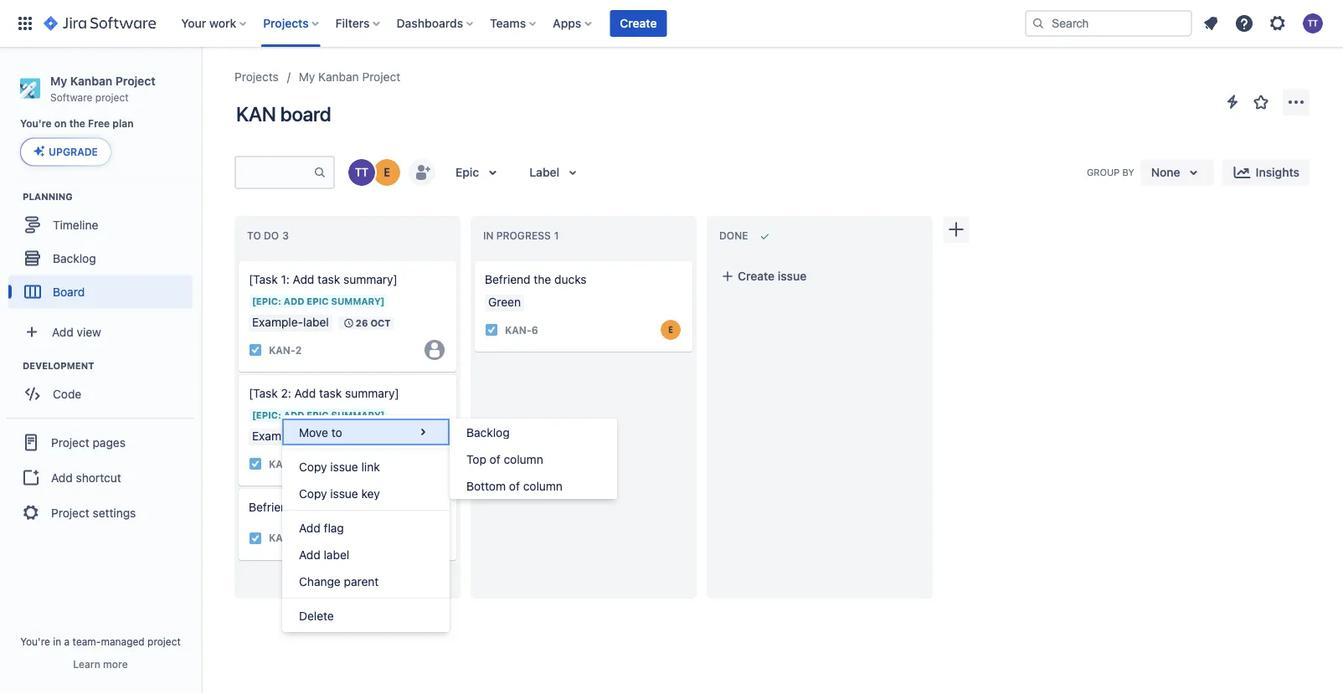 Task type: locate. For each thing, give the bounding box(es) containing it.
terry turtle image
[[349, 159, 375, 186]]

to
[[332, 425, 342, 439]]

1 vertical spatial task image
[[249, 532, 262, 545]]

1 task image from the top
[[249, 457, 262, 471]]

1 vertical spatial create issue image
[[229, 364, 249, 384]]

label
[[530, 165, 560, 179]]

2 horizontal spatial create
[[738, 269, 775, 283]]

kan-2
[[269, 344, 302, 356]]

0 vertical spatial backlog
[[53, 251, 96, 265]]

you're left on
[[20, 118, 52, 130]]

1 horizontal spatial create issue
[[738, 269, 807, 283]]

the
[[69, 118, 85, 130], [534, 273, 551, 287], [298, 501, 315, 514]]

0 horizontal spatial backlog
[[53, 251, 96, 265]]

eloisefrancis23 image
[[374, 159, 400, 186]]

2 vertical spatial create
[[266, 572, 303, 585]]

the down progress
[[534, 273, 551, 287]]

task up to
[[319, 387, 342, 400]]

0 horizontal spatial create
[[266, 572, 303, 585]]

of right top
[[490, 452, 501, 466]]

group by
[[1087, 167, 1135, 178]]

2 horizontal spatial the
[[534, 273, 551, 287]]

0 horizontal spatial my
[[50, 74, 67, 88]]

[task left "2:"
[[249, 387, 278, 400]]

2 vertical spatial the
[[298, 501, 315, 514]]

you're for you're in a team-managed project
[[20, 636, 50, 648]]

befriend up kan-5
[[249, 501, 295, 514]]

1 you're from the top
[[20, 118, 52, 130]]

learn more
[[73, 658, 128, 670]]

create issue image
[[465, 250, 485, 270]]

2 vertical spatial create issue image
[[229, 478, 249, 498]]

more
[[103, 658, 128, 670]]

1 create issue image from the top
[[229, 250, 249, 270]]

1 vertical spatial you're
[[20, 636, 50, 648]]

kan- inside kan-3 'link'
[[269, 458, 295, 470]]

task image left kan-6 link
[[485, 323, 498, 337]]

1 vertical spatial [task
[[249, 387, 278, 400]]

0 horizontal spatial the
[[69, 118, 85, 130]]

backlog down the timeline in the left top of the page
[[53, 251, 96, 265]]

project inside my kanban project software project
[[115, 74, 155, 88]]

0 vertical spatial column
[[504, 452, 544, 466]]

shortcut
[[76, 471, 121, 485]]

task
[[318, 273, 340, 287], [319, 387, 342, 400]]

kan-5
[[269, 533, 302, 544]]

1 horizontal spatial ducks
[[555, 273, 587, 287]]

task image left kan-5 link
[[249, 532, 262, 545]]

column inside dropdown button
[[523, 479, 563, 493]]

0 vertical spatial task image
[[485, 323, 498, 337]]

kanban up software
[[70, 74, 112, 88]]

dashboards button
[[392, 10, 480, 37]]

in
[[483, 230, 494, 242]]

[task left '1:'
[[249, 273, 278, 287]]

do
[[264, 230, 279, 242]]

1 horizontal spatial my
[[299, 70, 315, 84]]

move
[[299, 425, 328, 439]]

create inside 'primary' element
[[620, 16, 657, 30]]

add inside dropdown button
[[299, 521, 321, 535]]

my
[[299, 70, 315, 84], [50, 74, 67, 88]]

0 vertical spatial create issue button
[[711, 261, 929, 292]]

add right "2:"
[[295, 387, 316, 400]]

project inside my kanban project software project
[[95, 91, 129, 103]]

1 horizontal spatial create
[[620, 16, 657, 30]]

projects up kan
[[235, 70, 279, 84]]

project up plan
[[95, 91, 129, 103]]

1 vertical spatial column
[[523, 479, 563, 493]]

task image for kan-3
[[249, 457, 262, 471]]

create down done
[[738, 269, 775, 283]]

project down add shortcut
[[51, 506, 89, 520]]

1 vertical spatial ducks
[[318, 501, 351, 514]]

create button
[[610, 10, 667, 37]]

kan- inside kan-2 link
[[269, 344, 295, 356]]

1 vertical spatial the
[[534, 273, 551, 287]]

of right bottom in the bottom left of the page
[[509, 479, 520, 493]]

0 horizontal spatial create issue
[[266, 572, 334, 585]]

2
[[295, 344, 302, 356]]

create right apps dropdown button
[[620, 16, 657, 30]]

1 vertical spatial create
[[738, 269, 775, 283]]

nov
[[371, 432, 392, 443]]

column down top of column dropdown button
[[523, 479, 563, 493]]

help image
[[1235, 13, 1255, 34]]

my kanban project software project
[[50, 74, 155, 103]]

assignee: eloisefrancis23 image
[[661, 320, 681, 340]]

unassigned image
[[425, 454, 445, 474]]

1 vertical spatial task
[[319, 387, 342, 400]]

0 vertical spatial task
[[318, 273, 340, 287]]

kanban inside my kanban project software project
[[70, 74, 112, 88]]

0 horizontal spatial kanban
[[70, 74, 112, 88]]

task image for [task 1: add task summary]
[[249, 343, 262, 357]]

3 create issue image from the top
[[229, 478, 249, 498]]

my kanban project
[[299, 70, 401, 84]]

change parent
[[299, 575, 379, 588]]

befriend down create issue icon
[[485, 273, 531, 287]]

0 vertical spatial you're
[[20, 118, 52, 130]]

0 vertical spatial create
[[620, 16, 657, 30]]

kanban
[[318, 70, 359, 84], [70, 74, 112, 88]]

project right managed
[[147, 636, 181, 648]]

1 horizontal spatial project
[[147, 636, 181, 648]]

1 vertical spatial befriend the ducks
[[249, 501, 351, 514]]

learn more button
[[73, 658, 128, 671]]

1 vertical spatial task image
[[249, 343, 262, 357]]

1 vertical spatial copy
[[299, 487, 327, 500]]

copy for copy issue link
[[299, 460, 327, 474]]

1 horizontal spatial task image
[[485, 323, 498, 337]]

none button
[[1142, 159, 1214, 186]]

projects link
[[235, 67, 279, 87]]

task image for kan-5
[[249, 532, 262, 545]]

label button
[[520, 159, 593, 186]]

projects up projects link
[[263, 16, 309, 30]]

create issue down add label
[[266, 572, 334, 585]]

0 vertical spatial [task
[[249, 273, 278, 287]]

summary] up 26 oct
[[344, 273, 398, 287]]

26 oct
[[356, 318, 391, 329]]

of
[[490, 452, 501, 466], [509, 479, 520, 493]]

copy down 3
[[299, 487, 327, 500]]

project up plan
[[115, 74, 155, 88]]

to
[[247, 230, 261, 242]]

0 horizontal spatial befriend the ducks
[[249, 501, 351, 514]]

column for top of column
[[504, 452, 544, 466]]

0 vertical spatial create issue image
[[229, 250, 249, 270]]

filters
[[336, 16, 370, 30]]

view
[[77, 325, 101, 339]]

task image
[[485, 323, 498, 337], [249, 343, 262, 357]]

my kanban project link
[[299, 67, 401, 87]]

0 vertical spatial project
[[95, 91, 129, 103]]

add left shortcut
[[51, 471, 73, 485]]

apps
[[553, 16, 582, 30]]

1:
[[281, 273, 290, 287]]

you're for you're on the free plan
[[20, 118, 52, 130]]

task image for befriend the ducks
[[485, 323, 498, 337]]

team-
[[73, 636, 101, 648]]

0 vertical spatial copy
[[299, 460, 327, 474]]

1 vertical spatial backlog
[[467, 425, 510, 439]]

banner
[[0, 0, 1344, 47]]

befriend the ducks up add flag
[[249, 501, 351, 514]]

summary] for [task 2: add task summary]
[[345, 387, 399, 400]]

development
[[23, 360, 94, 371]]

planning image
[[3, 186, 23, 206]]

to do
[[247, 230, 279, 242]]

0 horizontal spatial task image
[[249, 343, 262, 357]]

you're left "in"
[[20, 636, 50, 648]]

create issue image for [task 2: add task summary]
[[229, 364, 249, 384]]

1 vertical spatial create issue
[[266, 572, 334, 585]]

your work
[[181, 16, 236, 30]]

summary] up move to dropdown button
[[345, 387, 399, 400]]

my inside my kanban project software project
[[50, 74, 67, 88]]

bottom of column button
[[450, 473, 617, 499]]

create issue
[[738, 269, 807, 283], [266, 572, 334, 585]]

1 [task from the top
[[249, 273, 278, 287]]

0 vertical spatial projects
[[263, 16, 309, 30]]

the for create issue image associated with befriend the ducks
[[298, 501, 315, 514]]

task image
[[249, 457, 262, 471], [249, 532, 262, 545]]

kan
[[236, 102, 276, 126]]

task image left kan-3 'link'
[[249, 457, 262, 471]]

0 vertical spatial of
[[490, 452, 501, 466]]

add
[[293, 273, 314, 287], [52, 325, 74, 339], [295, 387, 316, 400], [51, 471, 73, 485], [299, 521, 321, 535], [299, 548, 321, 562]]

kan- inside kan-6 link
[[505, 324, 532, 336]]

0 vertical spatial befriend the ducks
[[485, 273, 587, 287]]

primary element
[[10, 0, 1025, 47]]

02
[[356, 432, 368, 443]]

create for create issue button to the left
[[266, 572, 303, 585]]

projects
[[263, 16, 309, 30], [235, 70, 279, 84]]

add people image
[[412, 163, 432, 183]]

the up add flag
[[298, 501, 315, 514]]

column up 'bottom of column'
[[504, 452, 544, 466]]

0 vertical spatial ducks
[[555, 273, 587, 287]]

of inside dropdown button
[[509, 479, 520, 493]]

1 copy from the top
[[299, 460, 327, 474]]

copy for copy issue key
[[299, 487, 327, 500]]

my for my kanban project
[[299, 70, 315, 84]]

add left view
[[52, 325, 74, 339]]

add down 5
[[299, 548, 321, 562]]

kanban for my kanban project
[[318, 70, 359, 84]]

dashboards
[[397, 16, 463, 30]]

kan- for 2:
[[269, 458, 295, 470]]

project
[[95, 91, 129, 103], [147, 636, 181, 648]]

[task
[[249, 273, 278, 287], [249, 387, 278, 400]]

1 vertical spatial befriend
[[249, 501, 295, 514]]

0 horizontal spatial of
[[490, 452, 501, 466]]

task right '1:'
[[318, 273, 340, 287]]

copy
[[299, 460, 327, 474], [299, 487, 327, 500]]

sidebar navigation image
[[183, 67, 219, 101]]

add inside button
[[51, 471, 73, 485]]

create down kan-5 link
[[266, 572, 303, 585]]

projects inside popup button
[[263, 16, 309, 30]]

backlog up top
[[467, 425, 510, 439]]

2 you're from the top
[[20, 636, 50, 648]]

backlog
[[53, 251, 96, 265], [467, 425, 510, 439]]

column
[[504, 452, 544, 466], [523, 479, 563, 493]]

create issue down done
[[738, 269, 807, 283]]

delete
[[299, 609, 334, 623]]

2:
[[281, 387, 291, 400]]

0 vertical spatial befriend
[[485, 273, 531, 287]]

ducks down copy issue key
[[318, 501, 351, 514]]

my up board
[[299, 70, 315, 84]]

create issue image for befriend the ducks
[[229, 478, 249, 498]]

in progress element
[[483, 230, 563, 242]]

1 horizontal spatial befriend the ducks
[[485, 273, 587, 287]]

2 task image from the top
[[249, 532, 262, 545]]

1 horizontal spatial the
[[298, 501, 315, 514]]

in
[[53, 636, 61, 648]]

1 vertical spatial summary]
[[345, 387, 399, 400]]

kanban for my kanban project software project
[[70, 74, 112, 88]]

0 vertical spatial summary]
[[344, 273, 398, 287]]

1 horizontal spatial of
[[509, 479, 520, 493]]

befriend the ducks down progress
[[485, 273, 587, 287]]

column inside dropdown button
[[504, 452, 544, 466]]

26 october 2023 image
[[342, 317, 356, 330], [342, 317, 356, 330]]

top of column button
[[450, 446, 617, 473]]

0 horizontal spatial befriend
[[249, 501, 295, 514]]

progress
[[497, 230, 551, 242]]

2 copy from the top
[[299, 487, 327, 500]]

pages
[[93, 436, 126, 449]]

jira software image
[[44, 13, 156, 34], [44, 13, 156, 34]]

1 vertical spatial of
[[509, 479, 520, 493]]

add for add shortcut
[[51, 471, 73, 485]]

to do element
[[247, 230, 292, 242]]

1 horizontal spatial befriend
[[485, 273, 531, 287]]

1 horizontal spatial kanban
[[318, 70, 359, 84]]

add left flag
[[299, 521, 321, 535]]

kanban up board
[[318, 70, 359, 84]]

you're on the free plan
[[20, 118, 134, 130]]

0 horizontal spatial project
[[95, 91, 129, 103]]

column for bottom of column
[[523, 479, 563, 493]]

your
[[181, 16, 206, 30]]

0 vertical spatial task image
[[249, 457, 262, 471]]

my up software
[[50, 74, 67, 88]]

project up add shortcut
[[51, 436, 89, 449]]

ducks down 'in progress' element
[[555, 273, 587, 287]]

task image left kan-2 link
[[249, 343, 262, 357]]

2 [task from the top
[[249, 387, 278, 400]]

add shortcut button
[[7, 461, 194, 495]]

code
[[53, 387, 82, 401]]

of inside dropdown button
[[490, 452, 501, 466]]

development group
[[8, 359, 200, 416]]

6
[[532, 324, 538, 336]]

the right on
[[69, 118, 85, 130]]

insights button
[[1223, 159, 1310, 186]]

copy down move
[[299, 460, 327, 474]]

1 horizontal spatial backlog
[[467, 425, 510, 439]]

1 vertical spatial projects
[[235, 70, 279, 84]]

0 horizontal spatial create issue button
[[239, 564, 457, 594]]

1 vertical spatial create issue button
[[239, 564, 457, 594]]

group
[[7, 417, 194, 536]]

2 create issue image from the top
[[229, 364, 249, 384]]

kan-
[[505, 324, 532, 336], [269, 344, 295, 356], [269, 458, 295, 470], [269, 533, 295, 544]]

create issue image
[[229, 250, 249, 270], [229, 364, 249, 384], [229, 478, 249, 498]]



Task type: vqa. For each thing, say whether or not it's contained in the screenshot.
heading
no



Task type: describe. For each thing, give the bounding box(es) containing it.
group containing project pages
[[7, 417, 194, 536]]

add label
[[299, 548, 350, 562]]

0 vertical spatial create issue
[[738, 269, 807, 283]]

by
[[1123, 167, 1135, 178]]

banner containing your work
[[0, 0, 1344, 47]]

kan-6
[[505, 324, 538, 336]]

add for add label
[[299, 548, 321, 562]]

kan-3
[[269, 458, 302, 470]]

managed
[[101, 636, 145, 648]]

parent
[[344, 575, 379, 588]]

learn
[[73, 658, 100, 670]]

backlog button
[[450, 419, 617, 446]]

project pages link
[[7, 424, 194, 461]]

timeline
[[53, 218, 98, 232]]

kan board
[[236, 102, 331, 126]]

kan-6 link
[[505, 323, 538, 337]]

code link
[[8, 377, 193, 411]]

02 november 2023 image
[[342, 431, 356, 444]]

bottom
[[467, 479, 506, 493]]

kan- inside kan-5 link
[[269, 533, 295, 544]]

settings
[[93, 506, 136, 520]]

upgrade
[[49, 146, 98, 158]]

add flag button
[[282, 514, 450, 541]]

backlog inside 'planning' group
[[53, 251, 96, 265]]

create for create issue button to the right
[[738, 269, 775, 283]]

26
[[356, 318, 368, 329]]

timeline link
[[8, 208, 193, 242]]

board
[[53, 285, 85, 299]]

apps button
[[548, 10, 598, 37]]

group
[[1087, 167, 1120, 178]]

project settings
[[51, 506, 136, 520]]

free
[[88, 118, 110, 130]]

none
[[1152, 165, 1181, 179]]

create column image
[[947, 219, 967, 240]]

on
[[54, 118, 67, 130]]

3
[[295, 458, 302, 470]]

copy issue link
[[299, 460, 380, 474]]

02 nov
[[356, 432, 392, 443]]

backlog link
[[8, 242, 193, 275]]

[task 2: add task summary]
[[249, 387, 399, 400]]

[task for [task 1: add task summary]
[[249, 273, 278, 287]]

Search this board text field
[[236, 158, 313, 188]]

summary] for [task 1: add task summary]
[[344, 273, 398, 287]]

add for add flag
[[299, 521, 321, 535]]

upgrade button
[[21, 139, 111, 165]]

board link
[[8, 275, 193, 309]]

move to button
[[282, 419, 450, 446]]

board
[[280, 102, 331, 126]]

key
[[362, 487, 380, 500]]

planning group
[[8, 190, 200, 314]]

move to
[[299, 425, 342, 439]]

automations menu button icon image
[[1223, 92, 1243, 112]]

project down filters popup button on the left of page
[[362, 70, 401, 84]]

befriend the ducks for create issue icon
[[485, 273, 587, 287]]

label
[[324, 548, 350, 562]]

star kan board image
[[1252, 92, 1272, 112]]

plan
[[113, 118, 134, 130]]

your work button
[[176, 10, 253, 37]]

Search field
[[1025, 10, 1193, 37]]

02 november 2023 image
[[342, 431, 356, 444]]

add view
[[52, 325, 101, 339]]

task for 2:
[[319, 387, 342, 400]]

software
[[50, 91, 93, 103]]

[task 1: add task summary]
[[249, 273, 398, 287]]

add right '1:'
[[293, 273, 314, 287]]

link
[[362, 460, 380, 474]]

projects button
[[258, 10, 326, 37]]

befriend the ducks for create issue image associated with befriend the ducks
[[249, 501, 351, 514]]

flag
[[324, 521, 344, 535]]

change
[[299, 575, 341, 588]]

insights image
[[1233, 163, 1253, 183]]

of for top
[[490, 452, 501, 466]]

search image
[[1032, 17, 1046, 30]]

add flag
[[299, 521, 344, 535]]

unassigned image
[[425, 340, 445, 360]]

settings image
[[1268, 13, 1289, 34]]

projects for 'projects' popup button
[[263, 16, 309, 30]]

teams button
[[485, 10, 543, 37]]

kan- for the
[[505, 324, 532, 336]]

my for my kanban project software project
[[50, 74, 67, 88]]

oct
[[371, 318, 391, 329]]

copy issue key
[[299, 487, 380, 500]]

project pages
[[51, 436, 126, 449]]

project settings link
[[7, 495, 194, 531]]

work
[[209, 16, 236, 30]]

add shortcut
[[51, 471, 121, 485]]

appswitcher icon image
[[15, 13, 35, 34]]

in progress
[[483, 230, 551, 242]]

epic
[[456, 165, 479, 179]]

0 vertical spatial the
[[69, 118, 85, 130]]

task for 1:
[[318, 273, 340, 287]]

[task for [task 2: add task summary]
[[249, 387, 278, 400]]

delete button
[[282, 602, 450, 629]]

kan- for 1:
[[269, 344, 295, 356]]

1 vertical spatial project
[[147, 636, 181, 648]]

0 horizontal spatial ducks
[[318, 501, 351, 514]]

your profile and settings image
[[1304, 13, 1324, 34]]

add view button
[[10, 315, 191, 349]]

notifications image
[[1201, 13, 1221, 34]]

projects for projects link
[[235, 70, 279, 84]]

kan-2 link
[[269, 343, 302, 357]]

actions/move to image
[[413, 422, 433, 442]]

more image
[[1287, 92, 1307, 112]]

add label button
[[282, 541, 450, 568]]

of for bottom
[[509, 479, 520, 493]]

development image
[[3, 356, 23, 376]]

a
[[64, 636, 70, 648]]

backlog inside dropdown button
[[467, 425, 510, 439]]

add for add view
[[52, 325, 74, 339]]

copy issue key button
[[282, 480, 450, 507]]

kan-3 link
[[269, 457, 302, 471]]

filters button
[[331, 10, 387, 37]]

1 horizontal spatial create issue button
[[711, 261, 929, 292]]

the for create issue icon
[[534, 273, 551, 287]]

insights
[[1256, 165, 1300, 179]]

create issue image for [task 1: add task summary]
[[229, 250, 249, 270]]

planning
[[23, 191, 73, 202]]

top
[[467, 452, 487, 466]]

kan-5 link
[[269, 531, 302, 546]]

change parent button
[[282, 568, 450, 595]]



